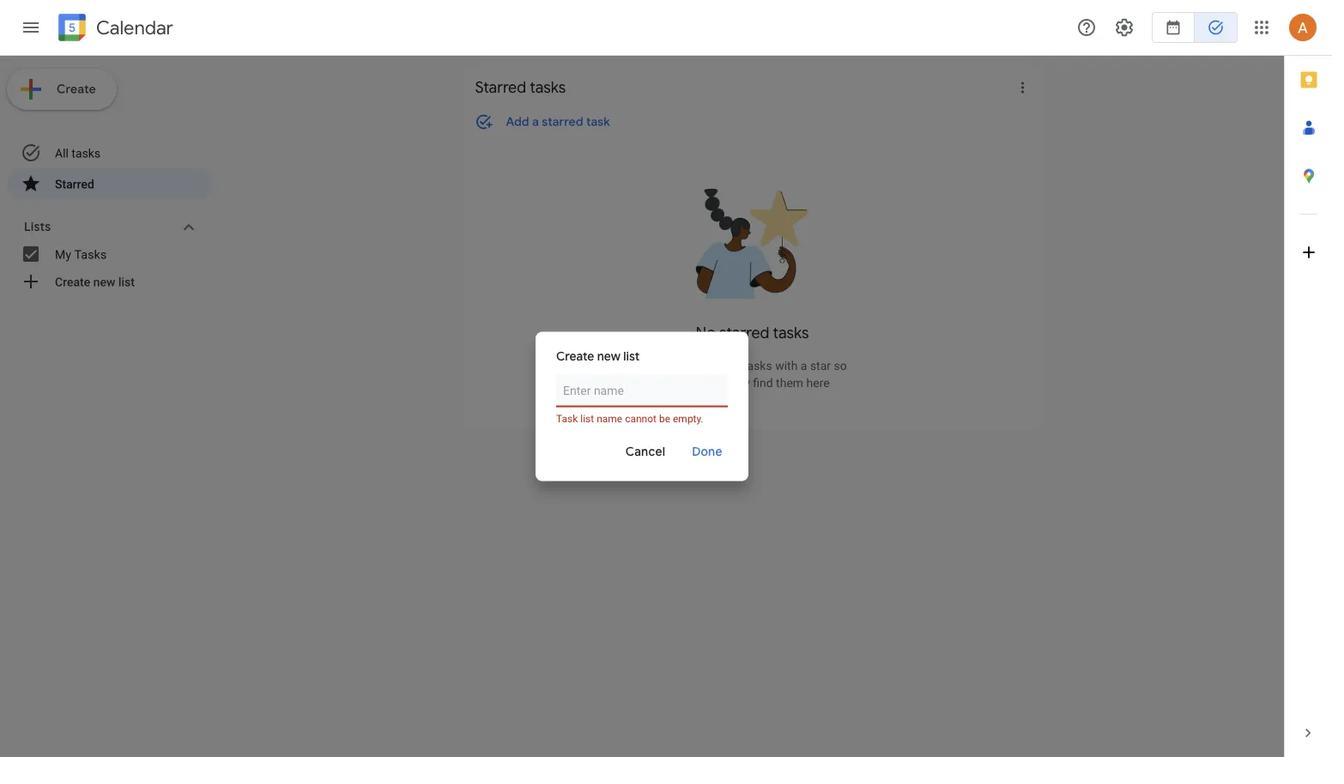 Task type: describe. For each thing, give the bounding box(es) containing it.
calendar element
[[55, 10, 173, 48]]

support menu image
[[1077, 17, 1097, 38]]

task_alt
[[1207, 19, 1225, 36]]



Task type: vqa. For each thing, say whether or not it's contained in the screenshot.
the
no



Task type: locate. For each thing, give the bounding box(es) containing it.
task_alt button
[[1195, 7, 1238, 48]]

tab list
[[1285, 56, 1332, 709]]

date_range button
[[1152, 7, 1195, 48]]

calendar heading
[[93, 16, 173, 40]]

date_range
[[1165, 19, 1182, 36]]

calendar
[[96, 16, 173, 40]]

tasks sidebar image
[[21, 17, 41, 38]]

settings menu image
[[1114, 17, 1135, 38]]



